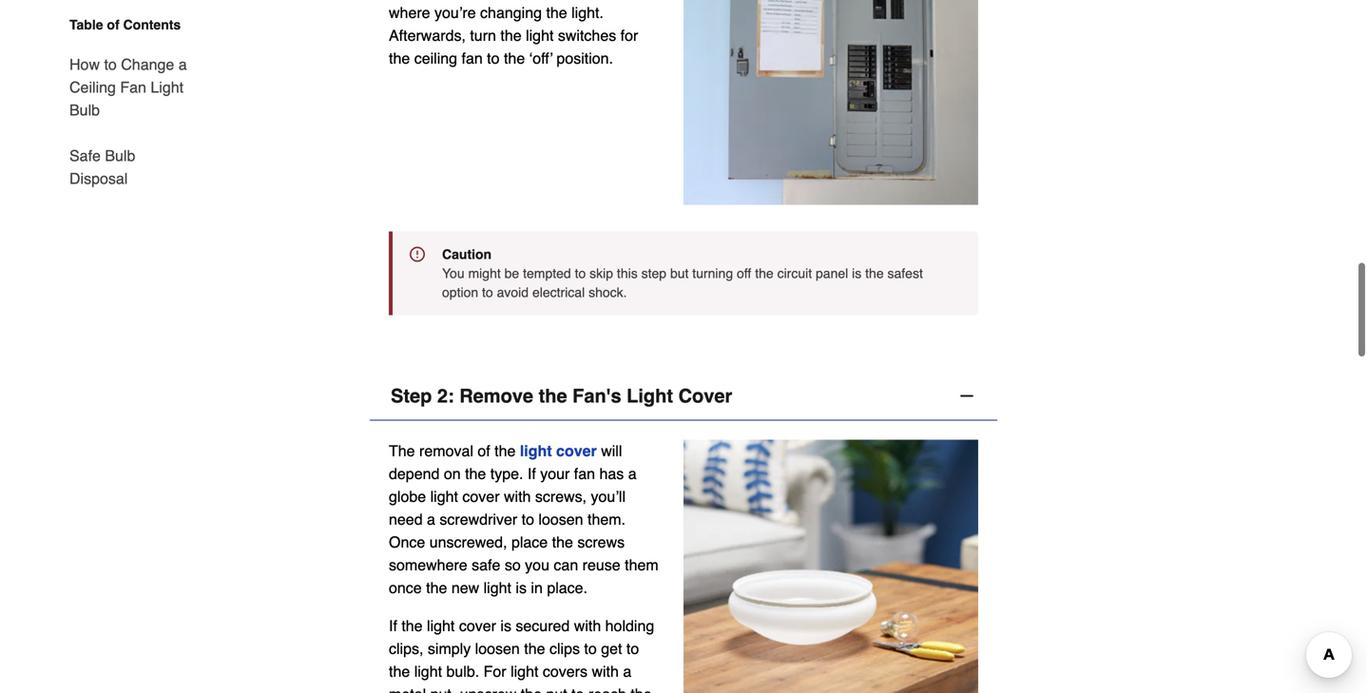 Task type: describe. For each thing, give the bounding box(es) containing it.
shock.
[[589, 285, 627, 300]]

turning
[[692, 266, 733, 281]]

a right has
[[628, 465, 637, 483]]

caution
[[442, 247, 492, 262]]

the right off
[[755, 266, 774, 281]]

screwdriver
[[440, 511, 517, 528]]

has
[[599, 465, 624, 483]]

your
[[540, 465, 570, 483]]

circuit
[[777, 266, 812, 281]]

to right nut
[[572, 686, 584, 693]]

cover inside the if the light cover is secured with holding clips, simply loosen the clips to get to the light bulb. for light covers with a metal nut, unscrew the nut to reach
[[459, 617, 496, 635]]

to left get
[[584, 640, 597, 658]]

contents
[[123, 17, 181, 32]]

loosen inside will depend on the type. if your fan has a globe light cover with screws, you'll need a screwdriver to loosen them. once unscrewed, place the screws somewhere safe so you can reuse them once the new light is in place.
[[539, 511, 583, 528]]

light up simply
[[427, 617, 455, 635]]

caution you might be tempted to skip this step but turning off the circuit panel is the safest option to avoid electrical shock.
[[442, 247, 923, 300]]

fan's
[[573, 385, 621, 407]]

clips
[[550, 640, 580, 658]]

globe
[[389, 488, 426, 505]]

safe
[[472, 556, 500, 574]]

somewhere
[[389, 556, 468, 574]]

minus image
[[957, 387, 976, 406]]

the down secured
[[524, 640, 545, 658]]

holding
[[605, 617, 654, 635]]

2 vertical spatial with
[[592, 663, 619, 680]]

is inside the if the light cover is secured with holding clips, simply loosen the clips to get to the light bulb. for light covers with a metal nut, unscrew the nut to reach
[[500, 617, 511, 635]]

light inside how to change a ceiling fan light bulb
[[151, 78, 184, 96]]

if the light cover is secured with holding clips, simply loosen the clips to get to the light bulb. for light covers with a metal nut, unscrew the nut to reach 
[[389, 617, 654, 693]]

table
[[69, 17, 103, 32]]

avoid
[[497, 285, 529, 300]]

light down safe
[[484, 579, 512, 597]]

if inside the if the light cover is secured with holding clips, simply loosen the clips to get to the light bulb. for light covers with a metal nut, unscrew the nut to reach
[[389, 617, 397, 635]]

with inside will depend on the type. if your fan has a globe light cover with screws, you'll need a screwdriver to loosen them. once unscrewed, place the screws somewhere safe so you can reuse them once the new light is in place.
[[504, 488, 531, 505]]

cover
[[678, 385, 732, 407]]

depend
[[389, 465, 440, 483]]

a frosted white globe-style ceiling fan light cover on a table next to a light bulb. image
[[684, 440, 978, 693]]

the down somewhere
[[426, 579, 447, 597]]

1 vertical spatial with
[[574, 617, 601, 635]]

nut
[[546, 686, 567, 693]]

so
[[505, 556, 521, 574]]

to down the might
[[482, 285, 493, 300]]

place.
[[547, 579, 588, 597]]

reach
[[588, 686, 626, 693]]

this
[[617, 266, 638, 281]]

1 vertical spatial of
[[478, 442, 490, 460]]

light inside "button"
[[627, 385, 673, 407]]

light right for
[[511, 663, 539, 680]]

need
[[389, 511, 423, 528]]

cover inside will depend on the type. if your fan has a globe light cover with screws, you'll need a screwdriver to loosen them. once unscrewed, place the screws somewhere safe so you can reuse them once the new light is in place.
[[462, 488, 500, 505]]

off
[[737, 266, 751, 281]]

the removal of the light cover
[[389, 442, 597, 460]]

be
[[505, 266, 519, 281]]

to left skip
[[575, 266, 586, 281]]

get
[[601, 640, 622, 658]]

covers
[[543, 663, 588, 680]]

the left nut
[[521, 686, 542, 693]]

step 2: remove the fan's light cover
[[391, 385, 732, 407]]

once
[[389, 533, 425, 551]]

error image
[[410, 247, 425, 262]]

step
[[641, 266, 667, 281]]

0 vertical spatial cover
[[556, 442, 597, 460]]



Task type: vqa. For each thing, say whether or not it's contained in the screenshot.
How to Change a Ceiling Fan Light Bulb link
yes



Task type: locate. For each thing, give the bounding box(es) containing it.
to inside how to change a ceiling fan light bulb
[[104, 56, 117, 73]]

1 vertical spatial light
[[627, 385, 673, 407]]

cover up the screwdriver
[[462, 488, 500, 505]]

a inside how to change a ceiling fan light bulb
[[178, 56, 187, 73]]

with
[[504, 488, 531, 505], [574, 617, 601, 635], [592, 663, 619, 680]]

screws
[[577, 533, 625, 551]]

1 vertical spatial cover
[[462, 488, 500, 505]]

table of contents
[[69, 17, 181, 32]]

2:
[[437, 385, 454, 407]]

0 horizontal spatial light
[[151, 78, 184, 96]]

disposal
[[69, 170, 128, 187]]

unscrewed,
[[429, 533, 507, 551]]

a right need
[[427, 511, 435, 528]]

panel
[[816, 266, 848, 281]]

cover
[[556, 442, 597, 460], [462, 488, 500, 505], [459, 617, 496, 635]]

if
[[528, 465, 536, 483], [389, 617, 397, 635]]

will depend on the type. if your fan has a globe light cover with screws, you'll need a screwdriver to loosen them. once unscrewed, place the screws somewhere safe so you can reuse them once the new light is in place.
[[389, 442, 659, 597]]

light down 'on'
[[430, 488, 458, 505]]

unscrew
[[460, 686, 517, 693]]

0 vertical spatial with
[[504, 488, 531, 505]]

1 horizontal spatial if
[[528, 465, 536, 483]]

the right 'on'
[[465, 465, 486, 483]]

skip
[[590, 266, 613, 281]]

removal
[[419, 442, 473, 460]]

the up type. on the left bottom of page
[[495, 442, 516, 460]]

the up metal
[[389, 663, 410, 680]]

simply
[[428, 640, 471, 658]]

1 horizontal spatial of
[[478, 442, 490, 460]]

0 vertical spatial is
[[852, 266, 862, 281]]

how
[[69, 56, 100, 73]]

0 vertical spatial loosen
[[539, 511, 583, 528]]

secured
[[516, 617, 570, 635]]

might
[[468, 266, 501, 281]]

the left safest
[[865, 266, 884, 281]]

light
[[151, 78, 184, 96], [627, 385, 673, 407]]

0 horizontal spatial if
[[389, 617, 397, 635]]

bulb down "ceiling"
[[69, 101, 100, 119]]

how to change a ceiling fan light bulb
[[69, 56, 187, 119]]

2 vertical spatial cover
[[459, 617, 496, 635]]

you'll
[[591, 488, 626, 505]]

loosen up for
[[475, 640, 520, 658]]

on
[[444, 465, 461, 483]]

can
[[554, 556, 578, 574]]

to right get
[[626, 640, 639, 658]]

nut,
[[430, 686, 456, 693]]

1 horizontal spatial bulb
[[105, 147, 135, 164]]

but
[[670, 266, 689, 281]]

type.
[[490, 465, 523, 483]]

table of contents element
[[54, 15, 197, 190]]

screws,
[[535, 488, 587, 505]]

to up place
[[522, 511, 534, 528]]

a up reach
[[623, 663, 632, 680]]

2 horizontal spatial is
[[852, 266, 862, 281]]

step
[[391, 385, 432, 407]]

the left fan's
[[539, 385, 567, 407]]

loosen
[[539, 511, 583, 528], [475, 640, 520, 658]]

place
[[511, 533, 548, 551]]

is
[[852, 266, 862, 281], [516, 579, 527, 597], [500, 617, 511, 635]]

them.
[[588, 511, 626, 528]]

light up your
[[520, 442, 552, 460]]

safe bulb disposal link
[[69, 133, 197, 190]]

safest
[[888, 266, 923, 281]]

safe
[[69, 147, 101, 164]]

if left your
[[528, 465, 536, 483]]

reuse
[[583, 556, 621, 574]]

to right how
[[104, 56, 117, 73]]

0 vertical spatial if
[[528, 465, 536, 483]]

electrical
[[532, 285, 585, 300]]

in
[[531, 579, 543, 597]]

a inside the if the light cover is secured with holding clips, simply loosen the clips to get to the light bulb. for light covers with a metal nut, unscrew the nut to reach
[[623, 663, 632, 680]]

0 vertical spatial of
[[107, 17, 119, 32]]

0 horizontal spatial loosen
[[475, 640, 520, 658]]

safe bulb disposal
[[69, 147, 135, 187]]

0 vertical spatial bulb
[[69, 101, 100, 119]]

you
[[525, 556, 550, 574]]

a
[[178, 56, 187, 73], [628, 465, 637, 483], [427, 511, 435, 528], [623, 663, 632, 680]]

bulb
[[69, 101, 100, 119], [105, 147, 135, 164]]

fan
[[574, 465, 595, 483]]

light down the change
[[151, 78, 184, 96]]

of right removal
[[478, 442, 490, 460]]

fan
[[120, 78, 146, 96]]

with down type. on the left bottom of page
[[504, 488, 531, 505]]

of right table
[[107, 17, 119, 32]]

bulb.
[[446, 663, 479, 680]]

bulb inside how to change a ceiling fan light bulb
[[69, 101, 100, 119]]

once
[[389, 579, 422, 597]]

1 horizontal spatial is
[[516, 579, 527, 597]]

0 vertical spatial light
[[151, 78, 184, 96]]

of
[[107, 17, 119, 32], [478, 442, 490, 460]]

is inside caution you might be tempted to skip this step but turning off the circuit panel is the safest option to avoid electrical shock.
[[852, 266, 862, 281]]

1 vertical spatial if
[[389, 617, 397, 635]]

0 horizontal spatial is
[[500, 617, 511, 635]]

is inside will depend on the type. if your fan has a globe light cover with screws, you'll need a screwdriver to loosen them. once unscrewed, place the screws somewhere safe so you can reuse them once the new light is in place.
[[516, 579, 527, 597]]

change
[[121, 56, 174, 73]]

is left secured
[[500, 617, 511, 635]]

cover up simply
[[459, 617, 496, 635]]

the
[[755, 266, 774, 281], [865, 266, 884, 281], [539, 385, 567, 407], [495, 442, 516, 460], [465, 465, 486, 483], [552, 533, 573, 551], [426, 579, 447, 597], [402, 617, 423, 635], [524, 640, 545, 658], [389, 663, 410, 680], [521, 686, 542, 693]]

2 vertical spatial is
[[500, 617, 511, 635]]

metal
[[389, 686, 426, 693]]

clips,
[[389, 640, 424, 658]]

1 vertical spatial is
[[516, 579, 527, 597]]

the up clips,
[[402, 617, 423, 635]]

the inside "button"
[[539, 385, 567, 407]]

loosen down screws,
[[539, 511, 583, 528]]

0 horizontal spatial bulb
[[69, 101, 100, 119]]

you
[[442, 266, 465, 281]]

a right the change
[[178, 56, 187, 73]]

light right fan's
[[627, 385, 673, 407]]

the
[[389, 442, 415, 460]]

1 horizontal spatial light
[[627, 385, 673, 407]]

light
[[520, 442, 552, 460], [430, 488, 458, 505], [484, 579, 512, 597], [427, 617, 455, 635], [414, 663, 442, 680], [511, 663, 539, 680]]

a home's electrical circuit panel on a wall. image
[[684, 0, 978, 205]]

light cover link
[[520, 442, 597, 460]]

remove
[[459, 385, 533, 407]]

step 2: remove the fan's light cover button
[[370, 372, 997, 421]]

will
[[601, 442, 622, 460]]

cover up the fan
[[556, 442, 597, 460]]

to
[[104, 56, 117, 73], [575, 266, 586, 281], [482, 285, 493, 300], [522, 511, 534, 528], [584, 640, 597, 658], [626, 640, 639, 658], [572, 686, 584, 693]]

with up reach
[[592, 663, 619, 680]]

bulb inside safe bulb disposal
[[105, 147, 135, 164]]

loosen inside the if the light cover is secured with holding clips, simply loosen the clips to get to the light bulb. for light covers with a metal nut, unscrew the nut to reach
[[475, 640, 520, 658]]

them
[[625, 556, 659, 574]]

if inside will depend on the type. if your fan has a globe light cover with screws, you'll need a screwdriver to loosen them. once unscrewed, place the screws somewhere safe so you can reuse them once the new light is in place.
[[528, 465, 536, 483]]

light up "nut,"
[[414, 663, 442, 680]]

1 horizontal spatial loosen
[[539, 511, 583, 528]]

is left in
[[516, 579, 527, 597]]

if up clips,
[[389, 617, 397, 635]]

how to change a ceiling fan light bulb link
[[69, 42, 197, 133]]

1 vertical spatial bulb
[[105, 147, 135, 164]]

ceiling
[[69, 78, 116, 96]]

1 vertical spatial loosen
[[475, 640, 520, 658]]

new
[[451, 579, 479, 597]]

the up can
[[552, 533, 573, 551]]

option
[[442, 285, 478, 300]]

is right panel
[[852, 266, 862, 281]]

for
[[484, 663, 506, 680]]

tempted
[[523, 266, 571, 281]]

bulb up disposal
[[105, 147, 135, 164]]

with up clips
[[574, 617, 601, 635]]

to inside will depend on the type. if your fan has a globe light cover with screws, you'll need a screwdriver to loosen them. once unscrewed, place the screws somewhere safe so you can reuse them once the new light is in place.
[[522, 511, 534, 528]]

0 horizontal spatial of
[[107, 17, 119, 32]]



